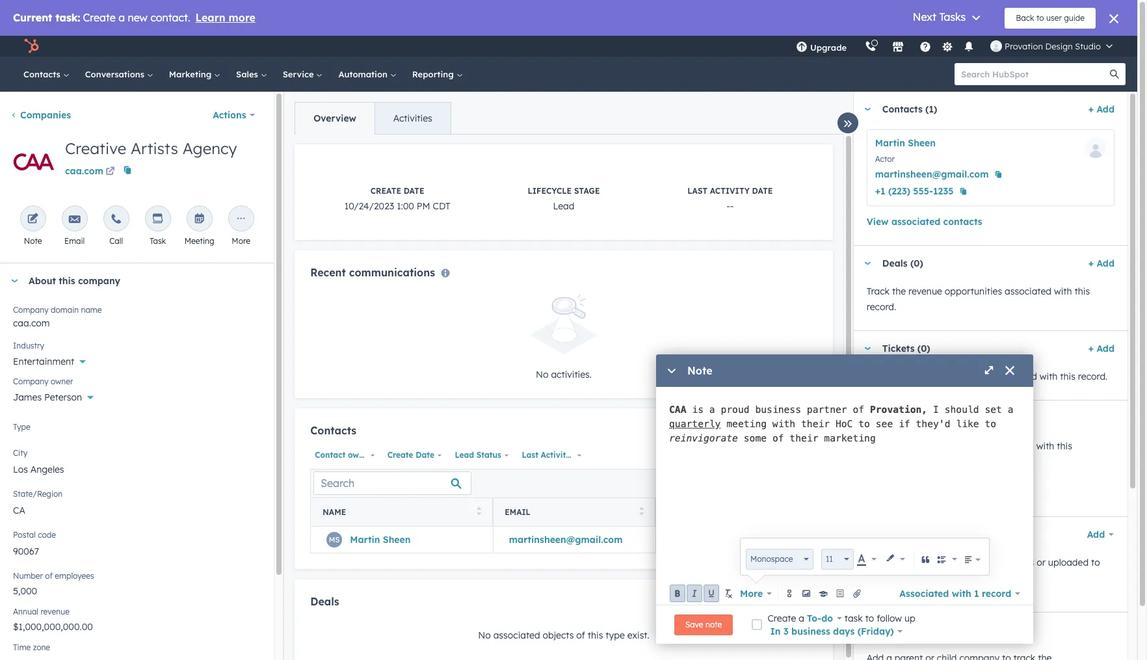 Task type: locate. For each thing, give the bounding box(es) containing it.
associated for requests
[[990, 371, 1037, 382]]

(0) down 'view associated contacts' "link"
[[910, 258, 923, 269]]

caret image inside deals (0) dropdown button
[[864, 262, 872, 265]]

james peterson button
[[13, 384, 261, 406]]

1 vertical spatial sheen
[[383, 534, 411, 545]]

associated for opportunities
[[1005, 285, 1052, 297]]

0 vertical spatial provation
[[1005, 41, 1043, 51]]

companies down contacts "link"
[[20, 109, 71, 121]]

0 vertical spatial caret image
[[864, 108, 872, 111]]

create for create date
[[387, 450, 413, 460]]

see
[[876, 418, 893, 429]]

martin sheen link up 'actor'
[[875, 137, 936, 149]]

track down deals (0)
[[867, 285, 890, 297]]

create up '3'
[[768, 612, 796, 624]]

1 horizontal spatial martinsheen@gmail.com link
[[875, 166, 989, 182]]

3 + add button from the top
[[1088, 341, 1115, 356]]

their
[[801, 418, 830, 429], [790, 432, 818, 443]]

0 horizontal spatial 1235
[[727, 534, 746, 545]]

lead status button
[[450, 447, 512, 464]]

company up name
[[78, 275, 120, 287]]

1 vertical spatial 1235
[[727, 534, 746, 545]]

1 horizontal spatial more
[[740, 588, 763, 599]]

contacts inside dropdown button
[[882, 103, 923, 115]]

of right objects
[[576, 630, 585, 641]]

1 caret image from the top
[[864, 108, 872, 111]]

create inside create date popup button
[[387, 450, 413, 460]]

more
[[232, 236, 250, 246], [740, 588, 763, 599]]

caret image inside about this company dropdown button
[[10, 279, 18, 283]]

1 horizontal spatial (223)
[[888, 185, 910, 197]]

+1
[[875, 185, 885, 197], [672, 534, 681, 545]]

2 vertical spatial create
[[768, 612, 796, 624]]

lead inside popup button
[[455, 450, 474, 460]]

create inside create date 10/24/2023 1:00 pm cdt
[[371, 186, 401, 196]]

provation right james peterson icon
[[1005, 41, 1043, 51]]

contacts up contact
[[310, 424, 356, 437]]

track down tickets
[[867, 371, 890, 382]]

lead inside lifecycle stage lead
[[553, 200, 574, 212]]

no activities. alert
[[310, 295, 817, 382]]

1 company from the top
[[13, 305, 49, 315]]

track inside track the revenue opportunities associated with this record.
[[867, 285, 890, 297]]

collect
[[867, 440, 896, 452]]

martin
[[875, 137, 905, 149], [350, 534, 380, 545]]

+ for track the revenue opportunities associated with this record.
[[1088, 258, 1094, 269]]

of right number
[[45, 571, 53, 581]]

to-do button
[[807, 610, 842, 626]]

to
[[859, 418, 870, 429], [985, 418, 996, 429], [962, 557, 971, 568], [1091, 557, 1100, 568], [865, 612, 874, 624]]

0 vertical spatial caa.com
[[65, 165, 103, 177]]

0 vertical spatial 555-
[[913, 185, 933, 197]]

1 horizontal spatial revenue
[[908, 285, 942, 297]]

owner up peterson
[[51, 377, 73, 386]]

tickets
[[882, 343, 915, 354]]

menu containing provation design studio
[[787, 36, 1122, 57]]

create date
[[387, 450, 434, 460]]

0 horizontal spatial contacts
[[23, 69, 63, 79]]

1 vertical spatial contacts
[[882, 103, 923, 115]]

record
[[982, 588, 1011, 599]]

1 horizontal spatial press to sort. image
[[639, 507, 644, 516]]

associated inside track the revenue opportunities associated with this record.
[[1005, 285, 1052, 297]]

martin down search search field
[[350, 534, 380, 545]]

the inside see the files attached to your activities or uploaded to this record.
[[885, 557, 899, 568]]

group
[[934, 550, 960, 568]]

using
[[909, 456, 932, 468]]

last for last activity date
[[522, 450, 538, 460]]

deals inside dropdown button
[[882, 258, 908, 269]]

monospace
[[750, 554, 793, 564]]

2 vertical spatial the
[[885, 557, 899, 568]]

1 vertical spatial +1 (223) 555-1235
[[672, 534, 746, 545]]

settings image
[[941, 41, 953, 53]]

0 vertical spatial (223)
[[888, 185, 910, 197]]

caret image down task to follow up
[[864, 628, 872, 632]]

upgrade image
[[796, 42, 808, 53]]

2 vertical spatial (0)
[[930, 412, 943, 424]]

0 horizontal spatial last
[[522, 450, 538, 460]]

track the customer requests associated with this record.
[[867, 371, 1108, 382]]

1 vertical spatial lead
[[455, 450, 474, 460]]

2 track from the top
[[867, 371, 890, 382]]

press to sort. image
[[476, 507, 481, 516], [639, 507, 644, 516]]

0 vertical spatial martinsheen@gmail.com
[[875, 168, 989, 180]]

attached
[[921, 557, 960, 568]]

add
[[1097, 103, 1115, 115], [1097, 258, 1115, 269], [1097, 343, 1115, 354], [794, 428, 809, 437], [1087, 529, 1105, 540], [794, 598, 809, 608]]

1 vertical spatial provation
[[870, 404, 922, 415]]

help image
[[920, 42, 931, 53]]

record. inside track the revenue opportunities associated with this record.
[[867, 301, 896, 313]]

martin sheen link
[[875, 137, 936, 149], [350, 534, 411, 545]]

sheen down search search field
[[383, 534, 411, 545]]

lead left status
[[455, 450, 474, 460]]

note
[[706, 619, 722, 629]]

zone
[[33, 642, 50, 652]]

0 vertical spatial create
[[371, 186, 401, 196]]

owner right contact
[[348, 450, 372, 460]]

caret image for about this company
[[10, 279, 18, 283]]

1235 inside button
[[933, 185, 954, 197]]

Postal code text field
[[13, 538, 261, 564]]

0 vertical spatial owner
[[51, 377, 73, 386]]

1235 up more dropdown button
[[727, 534, 746, 545]]

0 vertical spatial business
[[755, 404, 801, 415]]

0 horizontal spatial press to sort. element
[[476, 507, 481, 518]]

sales link
[[228, 57, 275, 92]]

notifications image
[[963, 42, 975, 53]]

provation up if
[[870, 404, 922, 415]]

they'd
[[916, 418, 950, 429]]

0 horizontal spatial 555-
[[708, 534, 727, 545]]

the down tickets
[[892, 371, 906, 382]]

0 horizontal spatial deals
[[310, 595, 339, 608]]

calling icon button
[[860, 38, 882, 55]]

1 vertical spatial more
[[740, 588, 763, 599]]

0 horizontal spatial companies
[[20, 109, 71, 121]]

0 horizontal spatial press to sort. image
[[476, 507, 481, 516]]

3 + from the top
[[1088, 343, 1094, 354]]

2 caret image from the top
[[864, 262, 872, 265]]

company for company domain name caa.com
[[13, 305, 49, 315]]

sales
[[236, 69, 261, 79]]

last activity date button
[[517, 447, 592, 464]]

lifecycle
[[528, 186, 572, 196]]

contacts inside "link"
[[23, 69, 63, 79]]

call
[[109, 236, 123, 246]]

email image
[[69, 213, 80, 226]]

martin up 'actor'
[[875, 137, 905, 149]]

activity
[[710, 186, 750, 196], [541, 450, 571, 460]]

-
[[727, 200, 730, 212], [730, 200, 734, 212]]

pm
[[417, 200, 430, 212]]

associated up set
[[990, 371, 1037, 382]]

1 horizontal spatial lead
[[553, 200, 574, 212]]

uploaded
[[1048, 557, 1089, 568]]

+ add button for track the customer requests associated with this record.
[[1088, 341, 1115, 356]]

1 vertical spatial company
[[867, 456, 907, 468]]

Number of employees text field
[[13, 579, 261, 600]]

companies down associated with 1 record
[[920, 624, 971, 636]]

1 horizontal spatial 1235
[[933, 185, 954, 197]]

1 horizontal spatial last
[[688, 186, 708, 196]]

Annual revenue text field
[[13, 615, 261, 635]]

caret image left deals (0)
[[864, 262, 872, 265]]

1 add button from the top
[[774, 424, 817, 441]]

owner inside popup button
[[348, 450, 372, 460]]

company down about
[[13, 305, 49, 315]]

0 horizontal spatial martin sheen link
[[350, 534, 411, 545]]

up
[[904, 612, 915, 624]]

1235 up view associated contacts
[[933, 185, 954, 197]]

2 + add from the top
[[1088, 258, 1115, 269]]

activity inside last activity date --
[[710, 186, 750, 196]]

associated right "opportunities"
[[1005, 285, 1052, 297]]

reporting link
[[404, 57, 470, 92]]

1 track from the top
[[867, 285, 890, 297]]

caret image
[[10, 279, 18, 283], [864, 347, 872, 350], [864, 628, 872, 632]]

1 vertical spatial martin sheen
[[350, 534, 411, 545]]

0 vertical spatial martin
[[875, 137, 905, 149]]

(0)
[[910, 258, 923, 269], [917, 343, 930, 354], [930, 412, 943, 424]]

martin sheen up 'actor'
[[875, 137, 936, 149]]

reporting
[[412, 69, 456, 79]]

more down more icon
[[232, 236, 250, 246]]

3 + add from the top
[[1088, 343, 1115, 354]]

service
[[283, 69, 316, 79]]

0 vertical spatial add button
[[774, 424, 817, 441]]

business
[[755, 404, 801, 415], [791, 625, 830, 637]]

company inside company domain name caa.com
[[13, 305, 49, 315]]

0 vertical spatial deals
[[882, 258, 908, 269]]

link opens in a new window image
[[106, 165, 115, 180]]

1 vertical spatial last
[[522, 450, 538, 460]]

about this company button
[[0, 263, 261, 298]]

martin sheen link for martinsheen@gmail.com
[[350, 534, 411, 545]]

1 horizontal spatial company
[[867, 456, 907, 468]]

0 horizontal spatial company
[[78, 275, 120, 287]]

days
[[833, 625, 855, 637]]

Search search field
[[314, 472, 472, 495]]

+
[[1088, 103, 1094, 115], [1088, 258, 1094, 269], [1088, 343, 1094, 354]]

revenue right annual
[[41, 607, 70, 616]]

1 vertical spatial business
[[791, 625, 830, 637]]

martinsheen@gmail.com for martinsheen@gmail.com link to the top
[[875, 168, 989, 180]]

caa.com down creative
[[65, 165, 103, 177]]

1 horizontal spatial press to sort. element
[[639, 507, 644, 518]]

martinsheen@gmail.com for martinsheen@gmail.com link to the bottom
[[509, 534, 623, 545]]

last inside last activity date --
[[688, 186, 708, 196]]

company owner
[[13, 377, 73, 386]]

task image
[[152, 213, 164, 226]]

(0) right tickets
[[917, 343, 930, 354]]

the down deals (0)
[[892, 285, 906, 297]]

0 vertical spatial + add
[[1088, 103, 1115, 115]]

business inside caa is a proud business partner of provation , i should set a quarterly meeting with their hoc to see if they'd like to reinvigorate some of their marketing
[[755, 404, 801, 415]]

+ for track the customer requests associated with this record.
[[1088, 343, 1094, 354]]

1 horizontal spatial companies
[[920, 624, 971, 636]]

the for customer
[[892, 371, 906, 382]]

1 vertical spatial company
[[13, 377, 49, 386]]

associated inside 'collect and track payments associated with this company using hubspot payments.'
[[987, 440, 1034, 452]]

1 vertical spatial martin sheen link
[[350, 534, 411, 545]]

your
[[974, 557, 993, 568]]

company domain name caa.com
[[13, 305, 102, 329]]

revenue down deals (0)
[[908, 285, 942, 297]]

2 - from the left
[[730, 200, 734, 212]]

0 vertical spatial + add button
[[1088, 101, 1115, 117]]

record. for track the revenue opportunities associated with this record.
[[867, 301, 896, 313]]

caa.com up industry
[[13, 317, 50, 329]]

associated down +1 (223) 555-1235 button
[[891, 216, 940, 228]]

create up search search field
[[387, 450, 413, 460]]

james peterson
[[13, 391, 82, 403]]

associated up payments.
[[987, 440, 1034, 452]]

business up the meeting
[[755, 404, 801, 415]]

to up the (friday)
[[865, 612, 874, 624]]

menu
[[787, 36, 1122, 57]]

associated for payments
[[987, 440, 1034, 452]]

0 vertical spatial companies
[[20, 109, 71, 121]]

add button for contacts
[[774, 424, 817, 441]]

martin sheen
[[875, 137, 936, 149], [350, 534, 411, 545]]

is
[[692, 404, 704, 415]]

1 horizontal spatial email
[[505, 507, 531, 517]]

no
[[536, 369, 549, 381], [478, 630, 491, 641]]

2 press to sort. element from the left
[[639, 507, 644, 518]]

0 vertical spatial record.
[[867, 301, 896, 313]]

associated inside "link"
[[891, 216, 940, 228]]

(223) inside +1 (223) 555-1235 button
[[888, 185, 910, 197]]

(0) right ,
[[930, 412, 943, 424]]

record.
[[867, 301, 896, 313], [1078, 371, 1108, 382], [885, 572, 914, 584]]

track
[[867, 285, 890, 297], [867, 371, 890, 382]]

1 horizontal spatial +1
[[875, 185, 885, 197]]

of
[[853, 404, 864, 415], [772, 432, 784, 443], [45, 571, 53, 581], [576, 630, 585, 641]]

hoc
[[836, 418, 853, 429]]

with inside track the revenue opportunities associated with this record.
[[1054, 285, 1072, 297]]

note down 'note' icon
[[24, 236, 42, 246]]

record. for track the customer requests associated with this record.
[[1078, 371, 1108, 382]]

0 vertical spatial sheen
[[908, 137, 936, 149]]

caret image inside related companies dropdown button
[[864, 628, 872, 632]]

provation inside popup button
[[1005, 41, 1043, 51]]

2 press to sort. image from the left
[[639, 507, 644, 516]]

requests
[[951, 371, 988, 382]]

2 horizontal spatial a
[[1008, 404, 1013, 415]]

1 vertical spatial (0)
[[917, 343, 930, 354]]

0 vertical spatial martin sheen
[[875, 137, 936, 149]]

a
[[709, 404, 715, 415], [1008, 404, 1013, 415], [799, 612, 804, 624]]

with for track the customer requests associated with this record.
[[1040, 371, 1058, 382]]

marketplaces button
[[884, 36, 912, 57]]

actions button
[[204, 102, 264, 128]]

company down collect at the bottom of page
[[867, 456, 907, 468]]

marketing link
[[161, 57, 228, 92]]

0 horizontal spatial martin
[[350, 534, 380, 545]]

more down monospace
[[740, 588, 763, 599]]

2 vertical spatial record.
[[885, 572, 914, 584]]

+ add button for track the revenue opportunities associated with this record.
[[1088, 256, 1115, 271]]

company
[[78, 275, 120, 287], [867, 456, 907, 468]]

1 vertical spatial caret image
[[864, 347, 872, 350]]

martin sheen link down search search field
[[350, 534, 411, 545]]

1 vertical spatial add button
[[774, 595, 817, 612]]

2 + add button from the top
[[1088, 256, 1115, 271]]

james
[[13, 391, 42, 403]]

2 company from the top
[[13, 377, 49, 386]]

0 vertical spatial 1235
[[933, 185, 954, 197]]

1 press to sort. element from the left
[[476, 507, 481, 518]]

1 horizontal spatial +1 (223) 555-1235
[[875, 185, 954, 197]]

contacts left (1) in the top of the page
[[882, 103, 923, 115]]

marketplaces image
[[892, 42, 904, 53]]

the right see
[[885, 557, 899, 568]]

1 horizontal spatial 555-
[[913, 185, 933, 197]]

caret image inside tickets (0) dropdown button
[[864, 347, 872, 350]]

press to sort. element for name
[[476, 507, 481, 518]]

0 horizontal spatial no
[[478, 630, 491, 641]]

provation
[[1005, 41, 1043, 51], [870, 404, 922, 415]]

0 horizontal spatial email
[[64, 236, 85, 246]]

follow
[[877, 612, 902, 624]]

1 + add from the top
[[1088, 103, 1115, 115]]

2 horizontal spatial contacts
[[882, 103, 923, 115]]

add button
[[1079, 522, 1115, 548]]

2 add button from the top
[[774, 595, 817, 612]]

companies
[[20, 109, 71, 121], [920, 624, 971, 636]]

add button
[[774, 424, 817, 441], [774, 595, 817, 612]]

owner for contact owner
[[348, 450, 372, 460]]

business down to-
[[791, 625, 830, 637]]

menu item
[[856, 36, 858, 57]]

lifecycle stage lead
[[528, 186, 600, 212]]

more inside dropdown button
[[740, 588, 763, 599]]

with inside 'collect and track payments associated with this company using hubspot payments.'
[[1036, 440, 1054, 452]]

note right minimize dialog icon
[[687, 364, 712, 377]]

type
[[13, 422, 30, 432]]

0 horizontal spatial provation
[[870, 404, 922, 415]]

1 vertical spatial owner
[[348, 450, 372, 460]]

associated with 1 record button
[[900, 584, 1020, 602]]

1 vertical spatial deals
[[310, 595, 339, 608]]

track for track the revenue opportunities associated with this record.
[[867, 285, 890, 297]]

0 horizontal spatial +1 (223) 555-1235
[[672, 534, 746, 545]]

0 vertical spatial company
[[13, 305, 49, 315]]

navigation
[[295, 102, 451, 135]]

1 vertical spatial 555-
[[708, 534, 727, 545]]

0 vertical spatial no
[[536, 369, 549, 381]]

of right some
[[772, 432, 784, 443]]

0 vertical spatial (0)
[[910, 258, 923, 269]]

contacts down the hubspot link at the left top
[[23, 69, 63, 79]]

the inside track the revenue opportunities associated with this record.
[[892, 285, 906, 297]]

1 vertical spatial companies
[[920, 624, 971, 636]]

sheen down (1) in the top of the page
[[908, 137, 936, 149]]

caret image for tickets (0)
[[864, 347, 872, 350]]

date inside create date 10/24/2023 1:00 pm cdt
[[404, 186, 424, 196]]

create up 10/24/2023
[[371, 186, 401, 196]]

automation link
[[331, 57, 404, 92]]

caret image inside contacts (1) dropdown button
[[864, 108, 872, 111]]

a right set
[[1008, 404, 1013, 415]]

provation design studio button
[[983, 36, 1120, 57]]

company
[[13, 305, 49, 315], [13, 377, 49, 386]]

with inside associated with 1 record "popup button"
[[952, 588, 971, 599]]

cdt
[[433, 200, 450, 212]]

to right hoc
[[859, 418, 870, 429]]

0 vertical spatial +1
[[875, 185, 885, 197]]

associated
[[891, 216, 940, 228], [1005, 285, 1052, 297], [990, 371, 1037, 382], [987, 440, 1034, 452], [493, 630, 540, 641]]

activities
[[393, 112, 432, 124]]

company inside dropdown button
[[78, 275, 120, 287]]

no inside alert
[[536, 369, 549, 381]]

1
[[974, 588, 979, 599]]

1 vertical spatial activity
[[541, 450, 571, 460]]

0 vertical spatial activity
[[710, 186, 750, 196]]

11 button
[[821, 549, 854, 570]]

this inside track the revenue opportunities associated with this record.
[[1075, 285, 1090, 297]]

0 horizontal spatial martin sheen
[[350, 534, 411, 545]]

caret image left tickets
[[864, 347, 872, 350]]

the for files
[[885, 557, 899, 568]]

0 horizontal spatial (223)
[[684, 534, 705, 545]]

555- inside button
[[913, 185, 933, 197]]

add button up create a
[[774, 595, 817, 612]]

caret image for deals (0)
[[864, 262, 872, 265]]

company up james
[[13, 377, 49, 386]]

some
[[744, 432, 767, 443]]

more image
[[235, 213, 247, 226]]

0 vertical spatial contacts
[[23, 69, 63, 79]]

martin sheen down search search field
[[350, 534, 411, 545]]

lead down lifecycle on the left of page
[[553, 200, 574, 212]]

automation
[[338, 69, 390, 79]]

a right is
[[709, 404, 715, 415]]

collect and track payments associated with this company using hubspot payments.
[[867, 440, 1072, 468]]

0 horizontal spatial martinsheen@gmail.com
[[509, 534, 623, 545]]

caret image left contacts (1)
[[864, 108, 872, 111]]

domain
[[51, 305, 79, 315]]

0 vertical spatial note
[[24, 236, 42, 246]]

1 vertical spatial note
[[687, 364, 712, 377]]

press to sort. element
[[476, 507, 481, 518], [639, 507, 644, 518]]

2 vertical spatial + add
[[1088, 343, 1115, 354]]

2 + from the top
[[1088, 258, 1094, 269]]

add button down partner
[[774, 424, 817, 441]]

(0) for payments (0)
[[930, 412, 943, 424]]

a left to-
[[799, 612, 804, 624]]

to-
[[807, 612, 821, 624]]

activity inside popup button
[[541, 450, 571, 460]]

0 horizontal spatial caa.com
[[13, 317, 50, 329]]

2 vertical spatial + add button
[[1088, 341, 1115, 356]]

city
[[13, 448, 27, 458]]

caret image left about
[[10, 279, 18, 283]]

last inside last activity date popup button
[[522, 450, 538, 460]]

last
[[688, 186, 708, 196], [522, 450, 538, 460]]

caret image
[[864, 108, 872, 111], [864, 262, 872, 265]]

contact owner
[[315, 450, 372, 460]]

1 vertical spatial + add
[[1088, 258, 1115, 269]]

1 press to sort. image from the left
[[476, 507, 481, 516]]

see
[[867, 557, 882, 568]]



Task type: vqa. For each thing, say whether or not it's contained in the screenshot.
the leftmost Companies
yes



Task type: describe. For each thing, give the bounding box(es) containing it.
creative artists agency
[[65, 139, 237, 158]]

design
[[1045, 41, 1073, 51]]

with for collect and track payments associated with this company using hubspot payments.
[[1036, 440, 1054, 452]]

about this company
[[29, 275, 120, 287]]

with for track the revenue opportunities associated with this record.
[[1054, 285, 1072, 297]]

note image
[[27, 213, 39, 226]]

hubspot
[[935, 456, 973, 468]]

help button
[[914, 36, 936, 57]]

entertainment
[[13, 356, 74, 367]]

0 vertical spatial martinsheen@gmail.com link
[[875, 166, 989, 182]]

caa.com inside company domain name caa.com
[[13, 317, 50, 329]]

0 horizontal spatial sheen
[[383, 534, 411, 545]]

contact
[[315, 450, 345, 460]]

employees
[[55, 571, 94, 581]]

to-do
[[807, 612, 833, 624]]

+1 inside button
[[875, 185, 885, 197]]

1 horizontal spatial martin
[[875, 137, 905, 149]]

settings link
[[939, 39, 955, 53]]

quarterly
[[669, 418, 721, 429]]

(0) for tickets (0)
[[917, 343, 930, 354]]

companies inside dropdown button
[[920, 624, 971, 636]]

press to sort. image for name
[[476, 507, 481, 516]]

to down set
[[985, 418, 996, 429]]

11
[[826, 554, 833, 564]]

communications
[[349, 266, 435, 279]]

company inside 'collect and track payments associated with this company using hubspot payments.'
[[867, 456, 907, 468]]

meeting image
[[194, 213, 205, 226]]

no associated objects of this type exist.
[[478, 630, 649, 641]]

monospace button
[[746, 549, 813, 570]]

1 horizontal spatial note
[[687, 364, 712, 377]]

hubspot image
[[23, 38, 39, 54]]

0 vertical spatial +1 (223) 555-1235
[[875, 185, 954, 197]]

attachments button
[[854, 517, 1073, 552]]

1 vertical spatial martin
[[350, 534, 380, 545]]

this inside see the files attached to your activities or uploaded to this record.
[[867, 572, 882, 584]]

10/24/2023
[[344, 200, 394, 212]]

name
[[81, 305, 102, 315]]

expand dialog image
[[984, 366, 994, 376]]

state/region
[[13, 489, 63, 499]]

activities link
[[374, 103, 450, 134]]

in 3 business days (friday)
[[770, 625, 894, 637]]

set
[[985, 404, 1002, 415]]

link opens in a new window image
[[106, 167, 115, 177]]

1 horizontal spatial a
[[799, 612, 804, 624]]

track for track the customer requests associated with this record.
[[867, 371, 890, 382]]

caa.com inside caa.com link
[[65, 165, 103, 177]]

Time zone text field
[[13, 650, 261, 660]]

edit button
[[10, 139, 57, 190]]

company for company owner
[[13, 377, 49, 386]]

deals for deals (0)
[[882, 258, 908, 269]]

with inside caa is a proud business partner of provation , i should set a quarterly meeting with their hoc to see if they'd like to reinvigorate some of their marketing
[[772, 418, 795, 429]]

navigation containing overview
[[295, 102, 451, 135]]

should
[[945, 404, 979, 415]]

record. inside see the files attached to your activities or uploaded to this record.
[[885, 572, 914, 584]]

proud
[[721, 404, 749, 415]]

recent communications
[[310, 266, 435, 279]]

upgrade
[[810, 42, 847, 53]]

+ add for track the revenue opportunities associated with this record.
[[1088, 258, 1115, 269]]

State/Region text field
[[13, 497, 261, 523]]

task
[[845, 612, 863, 624]]

activity for last activity date --
[[710, 186, 750, 196]]

add inside popup button
[[1087, 529, 1105, 540]]

0 vertical spatial more
[[232, 236, 250, 246]]

deals for deals
[[310, 595, 339, 608]]

activities.
[[551, 369, 592, 381]]

2 vertical spatial contacts
[[310, 424, 356, 437]]

postal code
[[13, 530, 56, 540]]

lead status
[[455, 450, 501, 460]]

create a
[[768, 612, 807, 624]]

press to sort. image for email
[[639, 507, 644, 516]]

code
[[38, 530, 56, 540]]

contacts for contacts "link"
[[23, 69, 63, 79]]

marketing
[[169, 69, 214, 79]]

in
[[770, 625, 781, 637]]

activity for last activity date
[[541, 450, 571, 460]]

deals (0) button
[[854, 246, 1083, 281]]

task
[[150, 236, 166, 246]]

save note
[[685, 619, 722, 629]]

see the files attached to your activities or uploaded to this record.
[[867, 557, 1100, 584]]

exist.
[[627, 630, 649, 641]]

conversations link
[[77, 57, 161, 92]]

(0) for deals (0)
[[910, 258, 923, 269]]

actions
[[213, 109, 246, 121]]

entertainment button
[[13, 349, 261, 370]]

peterson
[[44, 391, 82, 403]]

to left 'your'
[[962, 557, 971, 568]]

no for no associated objects of this type exist.
[[478, 630, 491, 641]]

caret image for related companies
[[864, 628, 872, 632]]

marketing
[[824, 432, 876, 443]]

1 vertical spatial martinsheen@gmail.com link
[[509, 534, 623, 545]]

close dialog image
[[1005, 366, 1015, 376]]

related companies
[[882, 624, 971, 636]]

date inside last activity date --
[[752, 186, 773, 196]]

contacts
[[943, 216, 982, 228]]

0 horizontal spatial a
[[709, 404, 715, 415]]

attachments
[[882, 529, 940, 540]]

to right uploaded
[[1091, 557, 1100, 568]]

partner
[[807, 404, 847, 415]]

james peterson image
[[990, 40, 1002, 52]]

calling icon image
[[865, 41, 877, 53]]

reinvigorate
[[669, 432, 738, 443]]

annual
[[13, 607, 38, 616]]

call image
[[110, 213, 122, 226]]

the for revenue
[[892, 285, 906, 297]]

(1)
[[925, 103, 937, 115]]

status
[[476, 450, 501, 460]]

1 horizontal spatial sheen
[[908, 137, 936, 149]]

this inside dropdown button
[[59, 275, 75, 287]]

+1 (223) 555-1235 button
[[875, 183, 954, 199]]

owner for company owner
[[51, 377, 73, 386]]

associated left objects
[[493, 630, 540, 641]]

contacts (1) button
[[854, 92, 1083, 127]]

payments.
[[975, 456, 1020, 468]]

last for last activity date --
[[688, 186, 708, 196]]

press to sort. element for email
[[639, 507, 644, 518]]

related companies button
[[854, 613, 1115, 648]]

hubspot link
[[16, 38, 49, 54]]

no for no activities.
[[536, 369, 549, 381]]

service link
[[275, 57, 331, 92]]

actor
[[875, 154, 895, 164]]

0 horizontal spatial revenue
[[41, 607, 70, 616]]

1 horizontal spatial martin sheen
[[875, 137, 936, 149]]

and
[[898, 440, 915, 452]]

1 + add button from the top
[[1088, 101, 1115, 117]]

of up hoc
[[853, 404, 864, 415]]

last activity date
[[522, 450, 592, 460]]

business inside in 3 business days (friday) popup button
[[791, 625, 830, 637]]

create for create date 10/24/2023 1:00 pm cdt
[[371, 186, 401, 196]]

Search HubSpot search field
[[955, 63, 1114, 85]]

activities
[[995, 557, 1034, 568]]

task to follow up
[[842, 612, 915, 624]]

this inside 'collect and track payments associated with this company using hubspot payments.'
[[1057, 440, 1072, 452]]

view associated contacts link
[[867, 214, 982, 230]]

create for create a
[[768, 612, 796, 624]]

martin sheen link for view associated contacts
[[875, 137, 936, 149]]

deals (0)
[[882, 258, 923, 269]]

City text field
[[13, 456, 261, 482]]

1 vertical spatial email
[[505, 507, 531, 517]]

create date 10/24/2023 1:00 pm cdt
[[344, 186, 450, 212]]

payments (0)
[[882, 412, 943, 424]]

caret image for contacts (1)
[[864, 108, 872, 111]]

contacts for contacts (1)
[[882, 103, 923, 115]]

studio
[[1075, 41, 1101, 51]]

track the revenue opportunities associated with this record.
[[867, 285, 1090, 313]]

add button for deals
[[774, 595, 817, 612]]

provation inside caa is a proud business partner of provation , i should set a quarterly meeting with their hoc to see if they'd like to reinvigorate some of their marketing
[[870, 404, 922, 415]]

1 + from the top
[[1088, 103, 1094, 115]]

search image
[[1110, 70, 1119, 79]]

contacts (1)
[[882, 103, 937, 115]]

last activity date --
[[688, 186, 773, 212]]

companies link
[[10, 109, 71, 121]]

revenue inside track the revenue opportunities associated with this record.
[[908, 285, 942, 297]]

+ add for track the customer requests associated with this record.
[[1088, 343, 1115, 354]]

tickets (0)
[[882, 343, 930, 354]]

caa is a proud business partner of provation , i should set a quarterly meeting with their hoc to see if they'd like to reinvigorate some of their marketing
[[669, 404, 1019, 443]]

1 vertical spatial their
[[790, 432, 818, 443]]

save
[[685, 619, 703, 629]]

do
[[821, 612, 833, 624]]

0 vertical spatial their
[[801, 418, 830, 429]]

save note button
[[674, 614, 733, 635]]

(friday)
[[857, 625, 894, 637]]

1 vertical spatial +1
[[672, 534, 681, 545]]

no activities.
[[536, 369, 592, 381]]

minimize dialog image
[[667, 366, 677, 376]]

1 - from the left
[[727, 200, 730, 212]]



